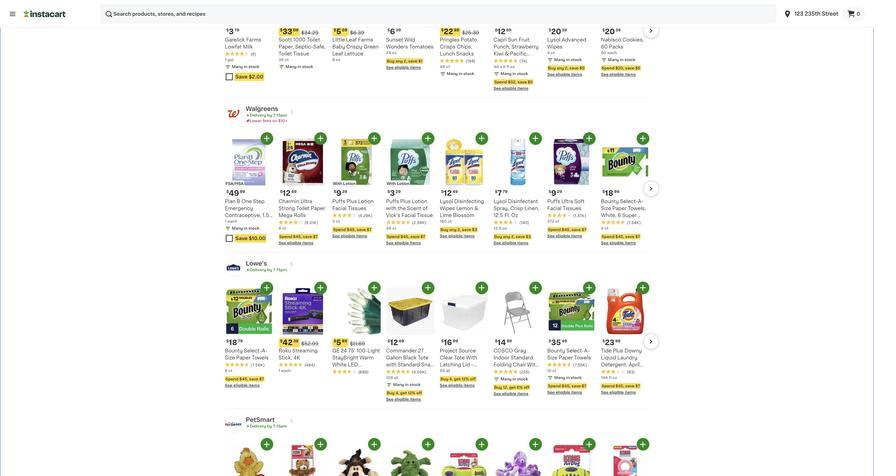Task type: locate. For each thing, give the bounding box(es) containing it.
white up miniature
[[333, 362, 347, 367]]

89 inside $ 5 89
[[342, 339, 347, 343]]

delivery
[[250, 113, 266, 117], [250, 268, 266, 272], [250, 425, 266, 428]]

0 vertical spatial lid
[[463, 362, 470, 367]]

2 with lotion from the left
[[387, 182, 410, 186]]

1 horizontal spatial $ 12 69
[[495, 28, 512, 35]]

wipes
[[548, 44, 563, 49], [440, 206, 455, 211]]

item carousel region containing 3
[[215, 0, 659, 95]]

lowfat
[[225, 44, 242, 49]]

2 farms from the left
[[358, 37, 373, 42]]

18 for $ 18 79
[[229, 339, 237, 346]]

0 horizontal spatial 20
[[552, 28, 562, 35]]

39
[[396, 28, 401, 32], [562, 28, 568, 32], [616, 28, 621, 32], [293, 339, 299, 343]]

of
[[423, 206, 428, 211]]

16
[[444, 339, 452, 346]]

eligible inside buy 12, get 8% off see eligible items
[[502, 392, 517, 396]]

1 horizontal spatial 3
[[333, 219, 335, 223]]

puffs inside the puffs ultra soft facial tissues
[[548, 199, 561, 204]]

ultra for 9
[[562, 199, 573, 204]]

1 vertical spatial fl
[[609, 376, 612, 380]]

1 horizontal spatial 12%
[[462, 377, 470, 381]]

buy inside buy any 2, save $1 see eligible items
[[387, 59, 395, 63]]

many in stock
[[555, 58, 582, 62], [608, 58, 636, 62], [232, 65, 260, 69], [286, 65, 313, 69], [447, 72, 475, 76], [501, 72, 528, 76], [232, 226, 260, 230], [555, 376, 582, 380], [501, 377, 528, 381], [393, 383, 421, 387]]

$5 for 12
[[528, 80, 533, 84]]

tissues for plus
[[348, 206, 367, 211]]

2 with from the top
[[386, 362, 397, 367]]

$ 3 29
[[388, 189, 401, 197]]

372 ct
[[548, 219, 560, 223]]

1 horizontal spatial bounty
[[548, 348, 566, 353]]

$45, for (4.29k)
[[347, 228, 356, 232]]

2 9 from the left
[[552, 189, 557, 197]]

items down nabisco cookies, 60 packs 60 each
[[625, 72, 636, 76]]

2 horizontal spatial facial
[[548, 206, 562, 211]]

puffs for puffs plus lotion with the scent of vick's facial tissue
[[386, 199, 399, 204]]

1 horizontal spatial towels
[[575, 355, 591, 360]]

plan b one step emergency contraceptive, 1.5 mg, tablet
[[225, 199, 269, 225]]

0 vertical spatial 7:15pm
[[273, 113, 287, 117]]

69 for capri
[[507, 28, 512, 32]]

paper for $ 18 79
[[236, 355, 251, 360]]

0 vertical spatial &
[[505, 51, 509, 56]]

$ 20 39 up lysol advanced wipes 5 ct
[[549, 28, 568, 35]]

0 horizontal spatial 69
[[399, 339, 404, 343]]

1 horizontal spatial leaf
[[346, 37, 357, 42]]

3 delivery from the top
[[250, 425, 266, 428]]

stock
[[571, 58, 582, 62], [625, 58, 636, 62], [249, 65, 260, 69], [302, 65, 313, 69], [464, 72, 475, 76], [517, 72, 528, 76], [249, 226, 260, 230], [571, 376, 582, 380], [517, 377, 528, 381], [410, 383, 421, 387]]

2 puffs from the left
[[386, 199, 399, 204]]

2 tissues from the left
[[563, 206, 582, 211]]

$6.39
[[350, 30, 364, 35]]

save inside the buy any 2, save $5 see eligible items
[[570, 66, 579, 70]]

wipes for 5
[[548, 44, 563, 49]]

lysol inside the lysol disinfectant spray, crisp linen, 12.5 fl. oz
[[494, 199, 507, 204]]

$ inside $ 33 09
[[280, 28, 283, 32]]

puffs
[[333, 199, 346, 204], [386, 199, 399, 204], [548, 199, 561, 204]]

delivery for petsmart
[[250, 425, 266, 428]]

1 vertical spatial 3
[[390, 189, 395, 197]]

3 puffs from the left
[[548, 199, 561, 204]]

spend $45, save $7 see eligible items for (4.29k)
[[333, 228, 372, 238]]

tissue inside scott 1000 toilet paper, septic-safe, toilet tissue 36 ct
[[293, 51, 309, 56]]

0 vertical spatial 69
[[507, 28, 512, 32]]

12.5 oz
[[494, 226, 507, 230]]

lowe's image
[[225, 260, 242, 276]]

79 inside $ 7 79
[[503, 190, 508, 194]]

1 horizontal spatial 1 each
[[279, 369, 291, 373]]

paper up super
[[613, 206, 627, 211]]

ct inside product group
[[553, 369, 557, 373]]

(4.05k)
[[412, 370, 427, 374]]

39 up sunset
[[396, 28, 401, 32]]

1 with from the top
[[386, 206, 397, 211]]

1 non- from the left
[[333, 20, 343, 24]]

see inside buy any 2, save $1 see eligible items
[[386, 65, 394, 69]]

0 vertical spatial wipes
[[548, 44, 563, 49]]

1 towels from the left
[[252, 355, 269, 360]]

stock down variety
[[517, 72, 528, 76]]

0 horizontal spatial ultra
[[301, 199, 312, 204]]

3 29 from the left
[[557, 190, 563, 194]]

save right $32,
[[518, 80, 527, 84]]

tide plus downy liquid laundry detergent, april fresh
[[601, 348, 642, 374]]

1 vertical spatial delivery by 7:15pm
[[250, 268, 287, 272]]

1 vertical spatial 1
[[225, 219, 227, 223]]

spend
[[602, 66, 615, 70], [495, 80, 507, 84], [333, 228, 346, 232], [548, 228, 561, 232], [280, 235, 292, 239], [387, 235, 400, 239], [602, 235, 615, 239], [226, 377, 239, 381], [548, 384, 561, 388], [602, 384, 615, 388]]

ct down 35
[[553, 369, 557, 373]]

toilet down paper,
[[279, 51, 292, 56]]

0 horizontal spatial 6 ct
[[225, 369, 233, 373]]

wipes for lemon
[[440, 206, 455, 211]]

many down gal
[[232, 65, 243, 69]]

2 tote from the left
[[454, 355, 465, 360]]

$1
[[419, 59, 423, 63]]

0 horizontal spatial 29
[[342, 190, 347, 194]]

0 horizontal spatial 9
[[337, 189, 342, 197]]

2 vertical spatial 3
[[333, 219, 335, 223]]

1 horizontal spatial facial
[[402, 213, 416, 218]]

gmo up $ 6 39
[[397, 20, 407, 24]]

1 vertical spatial 18
[[229, 339, 237, 346]]

save $2.00 button
[[225, 71, 273, 84]]

1 horizontal spatial 29
[[396, 190, 401, 194]]

scott
[[279, 37, 292, 42]]

1 left tablet
[[225, 219, 227, 223]]

facial for puffs plus lotion facial tissues
[[333, 206, 347, 211]]

2 delivery by 7:15pm from the top
[[250, 268, 287, 272]]

1 vertical spatial with
[[386, 362, 397, 367]]

1 horizontal spatial each
[[281, 369, 291, 373]]

1 vertical spatial 4,
[[396, 391, 400, 395]]

towels inside product group
[[575, 355, 591, 360]]

item carousel region containing 18
[[215, 282, 659, 406]]

in
[[567, 58, 570, 62], [620, 58, 624, 62], [244, 65, 248, 69], [298, 65, 301, 69], [459, 72, 463, 76], [513, 72, 516, 76], [244, 226, 248, 230], [567, 376, 570, 380], [513, 377, 516, 381], [405, 383, 409, 387]]

6 inside product group
[[390, 28, 395, 35]]

$45,
[[347, 228, 356, 232], [562, 228, 571, 232], [293, 235, 302, 239], [401, 235, 410, 239], [616, 235, 625, 239], [239, 377, 248, 381], [562, 384, 571, 388], [616, 384, 625, 388]]

1 farms from the left
[[246, 37, 261, 42]]

spend $45, save $7 see eligible items down the '(2.39k)'
[[386, 235, 425, 245]]

lower fees on $10+
[[250, 119, 288, 123]]

0 horizontal spatial 48
[[386, 226, 392, 230]]

items down lysol advanced wipes 5 ct
[[572, 72, 583, 76]]

1 vertical spatial off
[[524, 386, 530, 390]]

99 inside $ 16 99
[[453, 339, 458, 343]]

48 ct for puffs plus lotion with the scent of vick's facial tissue
[[386, 226, 397, 230]]

1 horizontal spatial bounty select-a- size paper towels
[[548, 348, 591, 360]]

2 horizontal spatial 89
[[507, 339, 512, 343]]

items down the '(2.39k)'
[[410, 241, 421, 245]]

1 vertical spatial $3
[[526, 235, 531, 239]]

09 for 33
[[293, 28, 299, 32]]

2, down blossom
[[458, 228, 461, 232]]

1 vertical spatial lid
[[386, 369, 394, 374]]

0 horizontal spatial tissue
[[293, 51, 309, 56]]

2 $ 20 39 from the left
[[603, 28, 621, 35]]

plus for 3
[[401, 199, 411, 204]]

oz right 8 at the top
[[336, 58, 341, 62]]

& down disinfecting
[[475, 206, 479, 211]]

items
[[410, 65, 421, 69], [572, 72, 583, 76], [625, 72, 636, 76], [518, 86, 529, 90], [356, 234, 368, 238], [464, 234, 475, 238], [572, 234, 583, 238], [303, 241, 314, 245], [410, 241, 421, 245], [518, 241, 529, 245], [625, 241, 636, 245], [249, 384, 260, 388], [464, 384, 475, 388], [572, 391, 583, 395], [625, 391, 636, 395], [518, 392, 529, 396], [410, 398, 421, 402]]

3 item carousel region from the top
[[215, 282, 659, 406]]

oz inside little leaf farms baby crispy green leaf lettuce 8 oz
[[336, 58, 341, 62]]

14
[[498, 339, 506, 346]]

any inside buy any 2, save $1 see eligible items
[[396, 59, 403, 63]]

gallon
[[386, 355, 402, 360]]

ct for (8.01k)
[[282, 226, 286, 230]]

1 item carousel region from the top
[[215, 0, 659, 95]]

any inside the buy any 2, save $5 see eligible items
[[557, 66, 564, 70]]

2 horizontal spatial a-
[[638, 199, 644, 204]]

0 vertical spatial 12%
[[462, 377, 470, 381]]

0 horizontal spatial 4,
[[396, 391, 400, 395]]

chair
[[513, 362, 526, 367]]

lysol inside lysol advanced wipes 5 ct
[[548, 37, 561, 42]]

6 up sunset
[[390, 28, 395, 35]]

$ inside $ 18 99
[[603, 190, 605, 194]]

9 for puffs ultra soft facial tissues
[[552, 189, 557, 197]]

$ 20 39 for lysol
[[549, 28, 568, 35]]

ultra inside the puffs ultra soft facial tissues
[[562, 199, 573, 204]]

1 9 from the left
[[337, 189, 342, 197]]

2, inside the buy any 2, save $5 see eligible items
[[565, 66, 569, 70]]

puffs plus lotion with the scent of vick's facial tissue
[[386, 199, 433, 218]]

1 horizontal spatial size
[[548, 355, 558, 360]]

product group
[[225, 0, 273, 84], [386, 0, 435, 70], [494, 0, 542, 91], [548, 0, 596, 77], [601, 0, 650, 77], [225, 132, 273, 245], [279, 132, 327, 246], [333, 132, 381, 239], [386, 132, 435, 246], [440, 132, 488, 239], [494, 132, 542, 246], [548, 132, 596, 239], [601, 132, 650, 246], [225, 282, 273, 389], [279, 282, 327, 374], [333, 282, 381, 388], [386, 282, 435, 403], [440, 282, 488, 389], [494, 282, 542, 397], [548, 282, 596, 396], [601, 282, 650, 396], [225, 438, 273, 476], [279, 438, 327, 476], [333, 438, 381, 476], [386, 438, 435, 476], [440, 438, 488, 476], [494, 438, 542, 476], [548, 438, 596, 476], [601, 438, 650, 476]]

2 60 from the top
[[601, 51, 607, 55]]

2 vertical spatial get
[[401, 391, 407, 395]]

puffs inside puffs plus lotion facial tissues
[[333, 199, 346, 204]]

29 for puffs plus lotion with the scent of vick's facial tissue
[[396, 190, 401, 194]]

kids
[[512, 58, 522, 63]]

save left $10.00
[[236, 236, 248, 241]]

5 up little
[[337, 28, 341, 35]]

0 horizontal spatial 48 ct
[[386, 226, 397, 230]]

get inside buy 12, get 8% off see eligible items
[[510, 386, 516, 390]]

4, down 108 qt
[[396, 391, 400, 395]]

1 tissues from the left
[[348, 206, 367, 211]]

0 vertical spatial $ 12 69
[[495, 28, 512, 35]]

eligible inside buy any 2, save $1 see eligible items
[[395, 65, 409, 69]]

non-gmo up the $ 5 09
[[333, 20, 354, 24]]

2 horizontal spatial select-
[[621, 199, 638, 204]]

123 235th street
[[795, 11, 839, 16]]

qt right 66
[[446, 369, 451, 373]]

2 towels from the left
[[575, 355, 591, 360]]

bounty inside bounty select-a- size paper towels, white, 6 super rolls = 11 regular rolls
[[601, 199, 619, 204]]

product group containing 16
[[440, 282, 488, 389]]

1 horizontal spatial non-gmo
[[387, 20, 407, 24]]

off
[[470, 377, 476, 381], [524, 386, 530, 390], [417, 391, 422, 395]]

save left $1
[[409, 59, 418, 63]]

(6)
[[251, 52, 256, 56]]

1 $ 9 29 from the left
[[334, 189, 347, 197]]

2 horizontal spatial 6 ct
[[601, 226, 609, 230]]

paper for $ 12 49
[[311, 206, 325, 211]]

sun
[[508, 37, 518, 42]]

buy for $ 12 69
[[387, 391, 395, 395]]

$3 down blossom
[[472, 228, 478, 232]]

get
[[454, 377, 461, 381], [510, 386, 516, 390], [401, 391, 407, 395]]

3 7:15pm from the top
[[273, 425, 287, 428]]

source
[[459, 348, 476, 353]]

29 for puffs plus lotion facial tissues
[[342, 190, 347, 194]]

disinfectant
[[508, 199, 538, 204]]

select- for $ 35 49
[[567, 348, 585, 353]]

6 ct down mega
[[279, 226, 286, 230]]

tide
[[601, 348, 612, 353]]

towels
[[252, 355, 269, 360], [575, 355, 591, 360]]

2, down lysol advanced wipes 5 ct
[[565, 66, 569, 70]]

puffs up 3 ct
[[333, 199, 346, 204]]

1 horizontal spatial 69
[[507, 28, 512, 32]]

09 up little
[[342, 28, 348, 32]]

buy inside buy 12, get 8% off see eligible items
[[495, 386, 502, 390]]

None search field
[[101, 4, 777, 24]]

$3 for 12
[[472, 228, 478, 232]]

white
[[333, 362, 347, 367], [440, 369, 454, 374]]

6 ct for $ 18 99
[[601, 226, 609, 230]]

paper down $ 18 79
[[236, 355, 251, 360]]

4, for 16
[[450, 377, 453, 381]]

spend $45, save $7 see eligible items down "146 fl oz"
[[601, 384, 641, 395]]

puffs for puffs plus lotion facial tissues
[[333, 199, 346, 204]]

buy 4, get 12% off see eligible items down 108 qt
[[386, 391, 422, 402]]

see inside buy 12, get 8% off see eligible items
[[494, 392, 501, 396]]

18
[[605, 189, 614, 197], [229, 339, 237, 346]]

1 vertical spatial 48 ct
[[386, 226, 397, 230]]

$ inside $ 49 99
[[226, 190, 229, 194]]

$ 14 89
[[495, 339, 512, 346]]

99 right 23
[[616, 339, 621, 343]]

$5 inside the buy any 2, save $5 see eligible items
[[580, 66, 585, 70]]

1 horizontal spatial wipes
[[548, 44, 563, 49]]

white inside ge 24.75' 100-light staybright warm white led miniature christmas string lights
[[333, 362, 347, 367]]

gmo for wild
[[397, 20, 407, 24]]

product group containing 5
[[333, 282, 381, 388]]

0 horizontal spatial qt
[[394, 376, 399, 380]]

buy for $ 6 39
[[387, 59, 395, 63]]

48 down lunch
[[440, 65, 445, 69]]

1 horizontal spatial 48 ct
[[440, 65, 450, 69]]

1 horizontal spatial off
[[470, 377, 476, 381]]

towels for 35
[[575, 355, 591, 360]]

buy any 2, save $3 see eligible items down blossom
[[440, 228, 478, 238]]

ultra left soft
[[562, 199, 573, 204]]

2 $ 9 29 from the left
[[549, 189, 563, 197]]

solid
[[494, 369, 506, 374]]

12.5
[[494, 213, 504, 218], [494, 226, 502, 230]]

89 for 5
[[342, 339, 347, 343]]

0 vertical spatial 48
[[440, 65, 445, 69]]

0 horizontal spatial non-
[[333, 20, 343, 24]]

add image
[[263, 134, 271, 143], [424, 134, 433, 143], [531, 134, 540, 143], [585, 134, 594, 143], [639, 134, 648, 143], [263, 284, 271, 292], [370, 284, 379, 292], [531, 284, 540, 292], [639, 284, 648, 292], [263, 440, 271, 449], [424, 440, 433, 449], [531, 440, 540, 449], [585, 440, 594, 449]]

99 for 16
[[453, 339, 458, 343]]

(4.29k)
[[358, 214, 373, 218]]

0 horizontal spatial 18
[[229, 339, 237, 346]]

spend for (7.54k)
[[602, 235, 615, 239]]

item carousel region
[[215, 0, 659, 95], [215, 132, 659, 250], [215, 282, 659, 406]]

29 up the puffs ultra soft facial tissues on the top right of page
[[557, 190, 563, 194]]

many down 12 ct on the bottom right of page
[[555, 376, 566, 380]]

led
[[348, 362, 358, 367]]

2 29 from the left
[[396, 190, 401, 194]]

2 vertical spatial delivery
[[250, 425, 266, 428]]

89 inside the $ 14 89
[[507, 339, 512, 343]]

0 horizontal spatial puffs
[[333, 199, 346, 204]]

2 non- from the left
[[387, 20, 397, 24]]

lysol inside lysol disinfecting wipes lemon & lime blossom 160 ct
[[440, 199, 453, 204]]

$ 9 29 for ultra
[[549, 189, 563, 197]]

1 ultra from the left
[[301, 199, 312, 204]]

oz
[[392, 51, 397, 55], [336, 58, 341, 62], [511, 65, 515, 69], [503, 226, 507, 230], [613, 376, 618, 380]]

20 for lysol
[[552, 28, 562, 35]]

size for $ 18 99
[[601, 206, 612, 211]]

12% down project source clear tote with latching lid - white on the right of the page
[[462, 377, 470, 381]]

49 for charmin ultra strong toilet paper mega rolls
[[291, 190, 297, 194]]

48 ct for pringles potato crisps chips, lunch snacks
[[440, 65, 450, 69]]

size up the white,
[[601, 206, 612, 211]]

$ 12 49 up charmin
[[280, 189, 297, 197]]

33
[[283, 28, 293, 35]]

facial up 372 ct
[[548, 206, 562, 211]]

$ 7 79
[[495, 189, 508, 197]]

48 for puffs plus lotion with the scent of vick's facial tissue
[[386, 226, 392, 230]]

$ inside the $ 5 09
[[334, 28, 337, 32]]

ct for (1.37k)
[[556, 219, 560, 223]]

fruit
[[519, 37, 530, 42]]

2 item carousel region from the top
[[215, 132, 659, 250]]

ct inside scott 1000 toilet paper, septic-safe, toilet tissue 36 ct
[[285, 58, 289, 62]]

save inside save $10.00 button
[[236, 236, 248, 241]]

1 horizontal spatial white
[[440, 369, 454, 374]]

ct inside lysol advanced wipes 5 ct
[[551, 51, 555, 55]]

size for $ 18 79
[[225, 355, 235, 360]]

ct up the buy any 2, save $5 see eligible items at top right
[[551, 51, 555, 55]]

1 horizontal spatial $3
[[526, 235, 531, 239]]

0 horizontal spatial $ 9 29
[[334, 189, 347, 197]]

2 bounty select-a- size paper towels from the left
[[548, 348, 591, 360]]

1 horizontal spatial select-
[[567, 348, 585, 353]]

1 horizontal spatial a-
[[585, 348, 590, 353]]

paper,
[[279, 44, 294, 49]]

0 vertical spatial 3
[[229, 28, 234, 35]]

49 up charmin
[[291, 190, 297, 194]]

4, for 12
[[396, 391, 400, 395]]

off inside buy 12, get 8% off see eligible items
[[524, 386, 530, 390]]

commander 27 gallon black tote with standard snap lid
[[386, 348, 434, 374]]

lotion inside the puffs plus lotion with the scent of vick's facial tissue
[[412, 199, 428, 204]]

1 horizontal spatial $ 20 39
[[603, 28, 621, 35]]

little
[[333, 37, 345, 42]]

3 delivery by 7:15pm from the top
[[250, 425, 287, 428]]

spend $45, save $7 see eligible items for (7.55k)
[[548, 384, 587, 395]]

plus inside tide plus downy liquid laundry detergent, april fresh
[[613, 348, 624, 353]]

qt inside product group
[[446, 369, 451, 373]]

lysol for lysol disinfectant spray, crisp linen, 12.5 fl. oz
[[494, 199, 507, 204]]

1 horizontal spatial 48
[[440, 65, 445, 69]]

(140)
[[520, 221, 530, 225]]

tote inside the commander 27 gallon black tote with standard snap lid
[[418, 355, 429, 360]]

$ 12 69 for capri
[[495, 28, 512, 35]]

1 each down stick,
[[279, 369, 291, 373]]

1 vertical spatial 60
[[601, 51, 607, 55]]

99 inside $ 18 99
[[615, 190, 620, 194]]

product group containing 49
[[225, 132, 273, 245]]

1 tote from the left
[[418, 355, 429, 360]]

2 vertical spatial 5
[[337, 339, 341, 346]]

1 non-gmo from the left
[[333, 20, 354, 24]]

pacific
[[510, 51, 527, 56]]

buy for $ 16 99
[[441, 377, 449, 381]]

wipes inside lysol advanced wipes 5 ct
[[548, 44, 563, 49]]

2 ultra from the left
[[562, 199, 573, 204]]

39 inside $ 42 39 $52.99 roku streaming stick, 4k
[[293, 339, 299, 343]]

1 horizontal spatial plus
[[401, 199, 411, 204]]

2 7:15pm from the top
[[273, 268, 287, 272]]

paper inside charmin ultra strong toilet paper mega rolls
[[311, 206, 325, 211]]

select- for $ 18 79
[[244, 348, 262, 353]]

bounty select-a- size paper towels, white, 6 super rolls = 11 regular rolls
[[601, 199, 647, 232]]

tissues for ultra
[[563, 206, 582, 211]]

1 delivery by 7:15pm from the top
[[250, 113, 287, 117]]

=
[[615, 220, 618, 225]]

facial down scent
[[402, 213, 416, 218]]

39 for nabisco cookies, 60 packs
[[616, 28, 621, 32]]

0 vertical spatial white
[[333, 362, 347, 367]]

a- up the (7.55k)
[[585, 348, 590, 353]]

1 bounty select-a- size paper towels from the left
[[225, 348, 269, 360]]

non-gmo up $ 6 39
[[387, 20, 407, 24]]

2 horizontal spatial bounty
[[601, 199, 619, 204]]

1 save from the top
[[236, 74, 248, 79]]

$5 down variety
[[528, 80, 533, 84]]

1 $ 12 49 from the left
[[280, 189, 297, 197]]

plus inside puffs plus lotion facial tissues
[[347, 199, 357, 204]]

2 save from the top
[[236, 236, 248, 241]]

2 horizontal spatial get
[[510, 386, 516, 390]]

0 horizontal spatial wipes
[[440, 206, 455, 211]]

48
[[440, 65, 445, 69], [386, 226, 392, 230]]

3 by from the top
[[267, 425, 272, 428]]

1 horizontal spatial 09
[[342, 28, 348, 32]]

lotion up (4.29k) on the top left of the page
[[358, 199, 374, 204]]

1000
[[293, 37, 306, 42]]

1 gmo from the left
[[343, 20, 354, 24]]

49 for lysol disinfecting wipes lemon & lime blossom
[[453, 190, 458, 194]]

spend for (7.55k)
[[548, 384, 561, 388]]

1 vertical spatial standard
[[398, 362, 420, 367]]

select- up towels,
[[621, 199, 638, 204]]

$7 down april
[[636, 384, 641, 388]]

12 inside product group
[[548, 369, 552, 373]]

29 inside $ 3 29
[[396, 190, 401, 194]]

$5 inside the spend $32, save $5 see eligible items
[[528, 80, 533, 84]]

lysol for lysol advanced wipes 5 ct
[[548, 37, 561, 42]]

1 vertical spatial item carousel region
[[215, 132, 659, 250]]

oz inside sunset wild wonders tomatoes 24 oz
[[392, 51, 397, 55]]

$7
[[367, 228, 372, 232], [582, 228, 587, 232], [313, 235, 318, 239], [421, 235, 425, 239], [636, 235, 641, 239], [259, 377, 264, 381], [582, 384, 587, 388], [636, 384, 641, 388]]

1 with lotion from the left
[[333, 182, 356, 186]]

1 horizontal spatial standard
[[511, 355, 533, 360]]

0 vertical spatial standard
[[511, 355, 533, 360]]

non-
[[333, 20, 343, 24], [387, 20, 397, 24]]

1 20 from the left
[[552, 28, 562, 35]]

1 horizontal spatial tissues
[[563, 206, 582, 211]]

size inside bounty select-a- size paper towels, white, 6 super rolls = 11 regular rolls
[[601, 206, 612, 211]]

lysol for lysol disinfecting wipes lemon & lime blossom 160 ct
[[440, 199, 453, 204]]

wipes inside lysol disinfecting wipes lemon & lime blossom 160 ct
[[440, 206, 455, 211]]

$7 down "(7.56k)"
[[259, 377, 264, 381]]

1 $ 20 39 from the left
[[549, 28, 568, 35]]

stock down the (7.55k)
[[571, 376, 582, 380]]

2 by from the top
[[267, 268, 272, 272]]

1 vertical spatial buy 4, get 12% off see eligible items
[[386, 391, 422, 402]]

non- inside product group
[[387, 20, 397, 24]]

123
[[795, 11, 804, 16]]

1 horizontal spatial ultra
[[562, 199, 573, 204]]

a- up towels,
[[638, 199, 644, 204]]

contraceptive,
[[225, 213, 261, 218]]

tote down source at the right bottom
[[454, 355, 465, 360]]

2 20 from the left
[[605, 28, 615, 35]]

lettuce
[[345, 51, 364, 56]]

ct inside lysol disinfecting wipes lemon & lime blossom 160 ct
[[448, 219, 452, 223]]

1 vertical spatial 69
[[399, 339, 404, 343]]

12%
[[462, 377, 470, 381], [408, 391, 416, 395]]

2 $ 12 49 from the left
[[442, 189, 458, 197]]

24.75'
[[341, 348, 356, 353]]

0 vertical spatial 5
[[337, 28, 341, 35]]

gmo inside product group
[[397, 20, 407, 24]]

2 gmo from the left
[[397, 20, 407, 24]]

items inside the spend $32, save $5 see eligible items
[[518, 86, 529, 90]]

any for 20
[[557, 66, 564, 70]]

$42.39 original price: $52.99 element
[[279, 338, 327, 347]]

delivery down petsmart
[[250, 425, 266, 428]]

6 ct
[[279, 226, 286, 230], [601, 226, 609, 230], [225, 369, 233, 373]]

puffs inside the puffs plus lotion with the scent of vick's facial tissue
[[386, 199, 399, 204]]

toilet inside charmin ultra strong toilet paper mega rolls
[[296, 206, 310, 211]]

1 09 from the left
[[293, 28, 299, 32]]

99 up the b
[[240, 190, 245, 194]]

product group containing 6
[[386, 0, 435, 70]]

6 ct for $ 12 49
[[279, 226, 286, 230]]

2 delivery from the top
[[250, 268, 266, 272]]

size for $ 35 49
[[548, 355, 558, 360]]

spend $20, save $5 see eligible items
[[601, 66, 641, 76]]

add image
[[316, 134, 325, 143], [370, 134, 379, 143], [478, 134, 486, 143], [316, 284, 325, 292], [424, 284, 433, 292], [478, 284, 486, 292], [585, 284, 594, 292], [316, 440, 325, 449], [370, 440, 379, 449], [478, 440, 486, 449], [639, 440, 648, 449]]

spend $45, save $7 see eligible items for (83)
[[601, 384, 641, 395]]

buy inside the buy any 2, save $5 see eligible items
[[548, 66, 556, 70]]

2 non-gmo from the left
[[387, 20, 407, 24]]

project source clear tote with latching lid - white
[[440, 348, 478, 374]]

spend inside the spend $32, save $5 see eligible items
[[495, 80, 507, 84]]

nabisco
[[601, 37, 622, 42]]

buy left 12,
[[495, 386, 502, 390]]

09 inside the $ 5 09
[[342, 28, 348, 32]]

farms inside the garelick farms lowfat milk
[[246, 37, 261, 42]]

$33.09 original price: $34.29 element
[[279, 27, 327, 36]]

6 up 11
[[618, 213, 622, 218]]

fees
[[263, 119, 271, 123]]

$2.00
[[249, 74, 264, 79]]

0 horizontal spatial $ 12 69
[[388, 339, 404, 346]]

save down (7.54k)
[[626, 235, 635, 239]]

spend $45, save $7 see eligible items down 12 ct on the bottom right of page
[[548, 384, 587, 395]]

save left $2.00
[[236, 74, 248, 79]]

2 12.5 from the top
[[494, 226, 502, 230]]

buy down 160
[[441, 228, 449, 232]]

with inside cosco gray indoor standard folding chair with solid seat
[[528, 362, 539, 367]]

$ inside $ 23 99
[[603, 339, 605, 343]]

lid inside project source clear tote with latching lid - white
[[463, 362, 470, 367]]

9 up puffs plus lotion facial tissues
[[337, 189, 342, 197]]

delivery up lower
[[250, 113, 266, 117]]

many in stock down seat
[[501, 377, 528, 381]]

99 for 23
[[616, 339, 621, 343]]

christmas
[[333, 376, 358, 381]]

0 vertical spatial with
[[386, 206, 397, 211]]

farms up milk
[[246, 37, 261, 42]]

3 up garelick
[[229, 28, 234, 35]]

oz right 24
[[392, 51, 397, 55]]

69 up 'sun'
[[507, 28, 512, 32]]

walgreens image
[[225, 105, 242, 122]]

delivery by 7:15pm for petsmart
[[250, 425, 287, 428]]

1 horizontal spatial lysol
[[494, 199, 507, 204]]

6
[[390, 28, 395, 35], [503, 65, 506, 69], [618, 213, 622, 218], [279, 226, 281, 230], [601, 226, 604, 230], [225, 369, 228, 373]]

$ inside $ 3 29
[[388, 190, 390, 194]]

spend $45, save $7 see eligible items for (7.56k)
[[225, 377, 264, 388]]

non-gmo for little
[[333, 20, 354, 24]]

white inside project source clear tote with latching lid - white
[[440, 369, 454, 374]]

12 right (235)
[[548, 369, 552, 373]]

1 vertical spatial get
[[510, 386, 516, 390]]

blossom
[[453, 213, 475, 218]]

items down (7.54k)
[[625, 241, 636, 245]]

5 inside lysol advanced wipes 5 ct
[[548, 51, 550, 55]]

1 puffs from the left
[[333, 199, 346, 204]]

$7 down the '(2.39k)'
[[421, 235, 425, 239]]

item carousel region containing 49
[[215, 132, 659, 250]]

b
[[237, 199, 240, 204]]

0 horizontal spatial buy 4, get 12% off see eligible items
[[386, 391, 422, 402]]

$ 12 69 up the capri
[[495, 28, 512, 35]]

$ 20 39 for nabisco
[[603, 28, 621, 35]]

1 12.5 from the top
[[494, 213, 504, 218]]

0 horizontal spatial gmo
[[343, 20, 354, 24]]

$5 inside spend $20, save $5 see eligible items
[[636, 66, 641, 70]]

save right the '$20,'
[[626, 66, 635, 70]]

lysol up lime
[[440, 199, 453, 204]]

235th
[[805, 11, 821, 16]]

0 horizontal spatial 3
[[229, 28, 234, 35]]

0 horizontal spatial 12%
[[408, 391, 416, 395]]

2 vertical spatial off
[[417, 391, 422, 395]]

0 vertical spatial fl
[[507, 65, 510, 69]]

0 horizontal spatial fl
[[507, 65, 510, 69]]

6 ct for $ 18 79
[[225, 369, 233, 373]]

1 delivery from the top
[[250, 113, 266, 117]]

save inside save $2.00 button
[[236, 74, 248, 79]]

wipes up lime
[[440, 206, 455, 211]]

79 inside $ 18 79
[[238, 339, 243, 343]]

79 for 18
[[238, 339, 243, 343]]

0 horizontal spatial $ 12 49
[[280, 189, 297, 197]]

2, down "oz"
[[512, 235, 515, 239]]

12 for charmin ultra strong toilet paper mega rolls
[[283, 189, 291, 197]]

1 horizontal spatial puffs
[[386, 199, 399, 204]]

with
[[386, 206, 397, 211], [386, 362, 397, 367]]

99 inside $ 23 99
[[616, 339, 621, 343]]

toilet down charmin
[[296, 206, 310, 211]]

qt for 108 qt
[[394, 376, 399, 380]]

3 for puffs
[[390, 189, 395, 197]]

1
[[225, 58, 227, 62], [225, 219, 227, 223], [279, 369, 280, 373]]

2 vertical spatial 79
[[238, 339, 243, 343]]

many down lunch
[[447, 72, 458, 76]]

$ 12 69
[[495, 28, 512, 35], [388, 339, 404, 346]]

2 vertical spatial toilet
[[296, 206, 310, 211]]

39 up nabisco at the top right of page
[[616, 28, 621, 32]]

12% down (4.05k)
[[408, 391, 416, 395]]

$ inside the $ 14 89
[[495, 339, 498, 343]]

99 inside $ 49 99
[[240, 190, 245, 194]]

0 horizontal spatial $3
[[472, 228, 478, 232]]

paper
[[311, 206, 325, 211], [613, 206, 627, 211], [236, 355, 251, 360], [559, 355, 573, 360]]

spend inside spend $20, save $5 see eligible items
[[602, 66, 615, 70]]

lotion inside puffs plus lotion facial tissues
[[358, 199, 374, 204]]

pringles potato crisps chips, lunch snacks
[[440, 37, 477, 56]]

spend $45, save $7 see eligible items down 372 ct
[[548, 228, 587, 238]]

item carousel region for lowe's
[[215, 282, 659, 406]]

12,
[[503, 386, 509, 390]]

$
[[226, 28, 229, 32], [280, 28, 283, 32], [334, 28, 337, 32], [388, 28, 390, 32], [442, 28, 444, 32], [495, 28, 498, 32], [549, 28, 552, 32], [603, 28, 605, 32], [226, 190, 229, 194], [280, 190, 283, 194], [334, 190, 337, 194], [388, 190, 390, 194], [442, 190, 444, 194], [495, 190, 498, 194], [549, 190, 552, 194], [603, 190, 605, 194], [226, 339, 229, 343], [280, 339, 283, 343], [334, 339, 337, 343], [388, 339, 390, 343], [442, 339, 444, 343], [495, 339, 498, 343], [549, 339, 552, 343], [603, 339, 605, 343]]

1 29 from the left
[[342, 190, 347, 194]]

60
[[601, 44, 608, 49], [601, 51, 607, 55]]

2 09 from the left
[[342, 28, 348, 32]]



Task type: describe. For each thing, give the bounding box(es) containing it.
variety
[[517, 65, 534, 70]]

downy
[[625, 348, 642, 353]]

items down "(8.01k)"
[[303, 241, 314, 245]]

nabisco cookies, 60 packs 60 each
[[601, 37, 644, 55]]

29 for puffs ultra soft facial tissues
[[557, 190, 563, 194]]

many down scott 1000 toilet paper, septic-safe, toilet tissue 36 ct at the left top
[[286, 65, 297, 69]]

lime
[[440, 213, 452, 218]]

roku
[[279, 348, 291, 353]]

stock up spend $20, save $5 see eligible items
[[625, 58, 636, 62]]

spend $45, save $7 see eligible items for (2.39k)
[[386, 235, 425, 245]]

save for 49
[[236, 236, 248, 241]]

puffs plus lotion facial tissues
[[333, 199, 374, 211]]

crisp
[[511, 206, 524, 211]]

0 vertical spatial toilet
[[307, 37, 320, 42]]

charmin
[[279, 199, 300, 204]]

20 for nabisco
[[605, 28, 615, 35]]

many in stock down scott 1000 toilet paper, septic-safe, toilet tissue 36 ct at the left top
[[286, 65, 313, 69]]

items down blossom
[[464, 234, 475, 238]]

bounty select-a- size paper towels for 18
[[225, 348, 269, 360]]

0 horizontal spatial 1 each
[[225, 219, 237, 223]]

gal
[[228, 58, 234, 62]]

any for 7
[[503, 235, 511, 239]]

items down (4.05k)
[[410, 398, 421, 402]]

emergency
[[225, 206, 253, 211]]

many in stock up the buy any 2, save $5 see eligible items at top right
[[555, 58, 582, 62]]

lotion up puffs plus lotion facial tissues
[[343, 182, 356, 186]]

spend for (83)
[[602, 384, 615, 388]]

1 vertical spatial rolls
[[601, 220, 613, 225]]

black
[[403, 355, 417, 360]]

tissue inside the puffs plus lotion with the scent of vick's facial tissue
[[417, 213, 433, 218]]

$45, for (7.55k)
[[562, 384, 571, 388]]

items down (4.29k) on the top left of the page
[[356, 234, 368, 238]]

product group containing 7
[[494, 132, 542, 246]]

$45, for (1.37k)
[[562, 228, 571, 232]]

qt for 66 qt
[[446, 369, 451, 373]]

with lotion for 9
[[333, 182, 356, 186]]

1 by from the top
[[267, 113, 272, 117]]

stock up $10.00
[[249, 226, 260, 230]]

save $2.00
[[236, 74, 264, 79]]

many in stock up save $2.00
[[232, 65, 260, 69]]

a- for $ 18 99
[[638, 199, 644, 204]]

$45, for (8.01k)
[[293, 235, 302, 239]]

save inside the spend $32, save $5 see eligible items
[[518, 80, 527, 84]]

(7.54k)
[[627, 221, 641, 225]]

with inside the commander 27 gallon black tote with standard snap lid
[[386, 362, 397, 367]]

1 7:15pm from the top
[[273, 113, 287, 117]]

$45, for (7.54k)
[[616, 235, 625, 239]]

save down "(7.56k)"
[[249, 377, 258, 381]]

facial for puffs ultra soft facial tissues
[[548, 206, 562, 211]]

7:15pm for petsmart
[[273, 425, 287, 428]]

paper for $ 35 49
[[559, 355, 573, 360]]

facial inside the puffs plus lotion with the scent of vick's facial tissue
[[402, 213, 416, 218]]

$ 3 79
[[226, 28, 239, 35]]

12 for commander 27 gallon black tote with standard snap lid
[[390, 339, 398, 346]]

oz down fresh
[[613, 376, 618, 380]]

non- for sunset wild wonders tomatoes
[[387, 20, 397, 24]]

street
[[822, 11, 839, 16]]

8%
[[517, 386, 523, 390]]

$ 18 79
[[226, 339, 243, 346]]

sunset wild wonders tomatoes 24 oz
[[386, 37, 434, 55]]

$7 for (7.56k)
[[259, 377, 264, 381]]

petsmart image
[[225, 416, 242, 433]]

the
[[398, 206, 406, 211]]

$7 for (1.37k)
[[582, 228, 587, 232]]

Search field
[[101, 4, 777, 24]]

12 ct
[[548, 369, 557, 373]]

35
[[552, 339, 561, 346]]

146 fl oz
[[601, 376, 618, 380]]

items down the (7.55k)
[[572, 391, 583, 395]]

spend for (8.01k)
[[280, 235, 292, 239]]

disinfecting
[[455, 199, 484, 204]]

soft
[[575, 199, 585, 204]]

(74)
[[520, 59, 527, 63]]

3 ct
[[333, 219, 340, 223]]

many up the buy any 2, save $5 see eligible items at top right
[[555, 58, 566, 62]]

buy 4, get 12% off see eligible items for 12
[[386, 391, 422, 402]]

buy any 2, save $5 see eligible items
[[548, 66, 585, 76]]

many up the '$20,'
[[608, 58, 620, 62]]

18 for $ 18 99
[[605, 189, 614, 197]]

items inside spend $20, save $5 see eligible items
[[625, 72, 636, 76]]

$7 for (8.01k)
[[313, 235, 318, 239]]

(689)
[[358, 370, 369, 374]]

eligible inside the spend $32, save $5 see eligible items
[[502, 86, 517, 90]]

many down pouches
[[501, 72, 512, 76]]

off for 12
[[417, 391, 422, 395]]

$ 33 09
[[280, 28, 299, 35]]

save inside spend $20, save $5 see eligible items
[[626, 66, 635, 70]]

delivery by 7:15pm for lowe's
[[250, 268, 287, 272]]

66
[[440, 369, 445, 373]]

49 for bounty select-a- size paper towels
[[562, 339, 567, 343]]

off for 14
[[524, 386, 530, 390]]

6 down mega
[[279, 226, 281, 230]]

tomatoes
[[410, 44, 434, 49]]

09 for 5
[[342, 28, 348, 32]]

items down "(7.56k)"
[[249, 384, 260, 388]]

(83)
[[627, 370, 635, 374]]

items down -
[[464, 384, 475, 388]]

vick's
[[386, 213, 401, 218]]

lights
[[333, 383, 348, 388]]

1 for 3
[[225, 58, 227, 62]]

select- for $ 18 99
[[621, 199, 638, 204]]

lemon
[[457, 206, 474, 211]]

with inside the puffs plus lotion with the scent of vick's facial tissue
[[386, 206, 397, 211]]

(198)
[[466, 59, 476, 63]]

string
[[359, 376, 374, 381]]

12% for 12
[[408, 391, 416, 395]]

save down blossom
[[462, 228, 472, 232]]

linen,
[[525, 206, 540, 211]]

items inside the buy any 2, save $5 see eligible items
[[572, 72, 583, 76]]

36
[[279, 58, 284, 62]]

0
[[857, 12, 861, 16]]

(235)
[[520, 370, 530, 374]]

$ 12 49 for lysol disinfecting wipes lemon & lime blossom
[[442, 189, 458, 197]]

by for lowe's
[[267, 268, 272, 272]]

latching
[[440, 362, 462, 367]]

get for 14
[[510, 386, 516, 390]]

$5.89 original price: $11.69 element
[[333, 338, 381, 347]]

8
[[333, 58, 335, 62]]

eligible inside the buy any 2, save $5 see eligible items
[[556, 72, 571, 76]]

product group containing 23
[[601, 282, 650, 396]]

$7 for (7.54k)
[[636, 235, 641, 239]]

little leaf farms baby crispy green leaf lettuce 8 oz
[[333, 37, 379, 62]]

non-gmo for sunset
[[387, 20, 407, 24]]

$10.00
[[249, 236, 266, 241]]

$ inside $ 42 39 $52.99 roku streaming stick, 4k
[[280, 339, 283, 343]]

1 vertical spatial each
[[228, 219, 237, 223]]

eligible inside spend $20, save $5 see eligible items
[[610, 72, 624, 76]]

& inside capri sun fruit punch, strawberry kiwi & pacific cooler kids juice pouches variety pack
[[505, 51, 509, 56]]

5 for little leaf farms baby crispy green leaf lettuce
[[337, 28, 341, 35]]

fresh
[[601, 369, 615, 374]]

ct for (7.54k)
[[605, 226, 609, 230]]

many in stock down (198)
[[447, 72, 475, 76]]

many in stock down the (7.55k)
[[555, 376, 582, 380]]

standard inside the commander 27 gallon black tote with standard snap lid
[[398, 362, 420, 367]]

items down (83)
[[625, 391, 636, 395]]

buy any 2, save $3 see eligible items for 12
[[440, 228, 478, 238]]

108 qt
[[386, 376, 399, 380]]

stock down (235)
[[517, 377, 528, 381]]

any for 6
[[396, 59, 403, 63]]

walgreens
[[246, 106, 278, 112]]

$ 42 39 $52.99 roku streaming stick, 4k
[[279, 339, 319, 360]]

save inside buy any 2, save $1 see eligible items
[[409, 59, 418, 63]]

stock up $2.00
[[249, 65, 260, 69]]

ct for (2.39k)
[[393, 226, 397, 230]]

oz down the kids
[[511, 65, 515, 69]]

$ inside $ 22 89
[[442, 28, 444, 32]]

snap
[[422, 362, 434, 367]]

146
[[601, 376, 608, 380]]

capri
[[494, 37, 507, 42]]

$ inside $ 5 89
[[334, 339, 337, 343]]

40 x 6 fl oz
[[494, 65, 515, 69]]

save down "(8.01k)"
[[303, 235, 312, 239]]

items inside buy any 2, save $1 see eligible items
[[410, 65, 421, 69]]

save down the '(2.39k)'
[[411, 235, 420, 239]]

79 for 7
[[503, 190, 508, 194]]

garelick
[[225, 37, 245, 42]]

$45, for (2.39k)
[[401, 235, 410, 239]]

6 right x at the right top of the page
[[503, 65, 506, 69]]

$ inside $ 16 99
[[442, 339, 444, 343]]

stock down (198)
[[464, 72, 475, 76]]

spend for (1.37k)
[[548, 228, 561, 232]]

towels,
[[628, 206, 647, 211]]

scott 1000 toilet paper, septic-safe, toilet tissue 36 ct
[[279, 37, 326, 62]]

& inside lysol disinfecting wipes lemon & lime blossom 160 ct
[[475, 206, 479, 211]]

oz down "fl."
[[503, 226, 507, 230]]

by for petsmart
[[267, 425, 272, 428]]

$ inside $ 6 39
[[388, 28, 390, 32]]

with up puffs plus lotion facial tissues
[[333, 182, 342, 186]]

items inside buy 12, get 8% off see eligible items
[[518, 392, 529, 396]]

spend $45, save $7 see eligible items for (8.01k)
[[279, 235, 318, 245]]

spend for (4.29k)
[[333, 228, 346, 232]]

gmo for leaf
[[343, 20, 354, 24]]

bounty select-a- size paper towels for 35
[[548, 348, 591, 360]]

0 vertical spatial leaf
[[346, 37, 357, 42]]

spend $45, save $7 see eligible items for (7.54k)
[[601, 235, 641, 245]]

$ inside $ 18 79
[[226, 339, 229, 343]]

septic-
[[295, 44, 313, 49]]

fl inside product group
[[609, 376, 612, 380]]

rolls inside charmin ultra strong toilet paper mega rolls
[[294, 213, 306, 218]]

$ 18 99
[[603, 189, 620, 197]]

1 60 from the top
[[601, 44, 608, 49]]

on
[[272, 119, 277, 123]]

12 for lysol disinfecting wipes lemon & lime blossom
[[444, 189, 452, 197]]

save down (4.29k) on the top left of the page
[[357, 228, 366, 232]]

many in stock up $32,
[[501, 72, 528, 76]]

lysol disinfecting wipes lemon & lime blossom 160 ct
[[440, 199, 484, 223]]

spend for (2.39k)
[[387, 235, 400, 239]]

6 inside bounty select-a- size paper towels, white, 6 super rolls = 11 regular rolls
[[618, 213, 622, 218]]

lid inside the commander 27 gallon black tote with standard snap lid
[[386, 369, 394, 374]]

$ inside $ 7 79
[[495, 190, 498, 194]]

$ inside "$ 3 79"
[[226, 28, 229, 32]]

paper for $ 18 99
[[613, 206, 627, 211]]

ct for (4.29k)
[[336, 219, 340, 223]]

many down tablet
[[232, 226, 243, 230]]

with up $ 3 29
[[387, 182, 396, 186]]

product group containing 14
[[494, 282, 542, 397]]

non- for little leaf farms baby crispy green leaf lettuce
[[333, 20, 343, 24]]

89 for 14
[[507, 339, 512, 343]]

27
[[418, 348, 424, 353]]

see inside the spend $32, save $5 see eligible items
[[494, 86, 501, 90]]

$5.09 original price: $6.39 element
[[333, 27, 381, 36]]

2 vertical spatial each
[[281, 369, 291, 373]]

bounty for $ 18 99
[[601, 199, 619, 204]]

fsa/hsa
[[226, 182, 244, 186]]

stock up the buy any 2, save $5 see eligible items at top right
[[571, 58, 582, 62]]

$7 for (4.29k)
[[367, 228, 372, 232]]

many in stock down 108 qt
[[393, 383, 421, 387]]

ge 24.75' 100-light staybright warm white led miniature christmas string lights
[[333, 348, 380, 388]]

2, for 6
[[404, 59, 408, 63]]

spend for (74)
[[495, 80, 507, 84]]

items down (140)
[[518, 241, 529, 245]]

1 gal
[[225, 58, 234, 62]]

farms inside little leaf farms baby crispy green leaf lettuce 8 oz
[[358, 37, 373, 42]]

108
[[386, 376, 393, 380]]

delivery for lowe's
[[250, 268, 266, 272]]

(8.01k)
[[305, 221, 318, 225]]

sunset
[[386, 37, 403, 42]]

item carousel region for walgreens
[[215, 132, 659, 250]]

save down (140)
[[516, 235, 525, 239]]

2 vertical spatial rolls
[[601, 227, 613, 232]]

product group containing 35
[[548, 282, 596, 396]]

regular
[[624, 220, 643, 225]]

plus for 23
[[613, 348, 624, 353]]

save down (83)
[[626, 384, 635, 388]]

items down '(1.37k)'
[[572, 234, 583, 238]]

$ 35 49
[[549, 339, 567, 346]]

any for 12
[[450, 228, 457, 232]]

see inside spend $20, save $5 see eligible items
[[601, 72, 609, 76]]

(7.55k)
[[574, 363, 587, 367]]

buy for $ 7 79
[[495, 235, 502, 239]]

6 down the white,
[[601, 226, 604, 230]]

3 for garelick
[[229, 28, 234, 35]]

100-
[[357, 348, 368, 353]]

6 down $ 18 79
[[225, 369, 228, 373]]

with inside project source clear tote with latching lid - white
[[466, 355, 478, 360]]

$ 9 29 for plus
[[334, 189, 347, 197]]

save down the (7.55k)
[[572, 384, 581, 388]]

$3 for 7
[[526, 235, 531, 239]]

many down 108 qt
[[393, 383, 404, 387]]

pouches
[[494, 65, 515, 70]]

save down '(1.37k)'
[[572, 228, 581, 232]]

$ inside $ 35 49
[[549, 339, 552, 343]]

2, for 12
[[458, 228, 461, 232]]

$ 6 39
[[388, 28, 401, 35]]

product group containing 42
[[279, 282, 327, 374]]

1 vertical spatial leaf
[[333, 51, 343, 56]]

$22.89 original price: $25.39 element
[[440, 27, 488, 36]]

seat
[[507, 369, 519, 374]]

see inside the buy any 2, save $5 see eligible items
[[548, 72, 555, 76]]

1 vertical spatial toilet
[[279, 51, 292, 56]]

stock down (4.05k)
[[410, 383, 421, 387]]

wild
[[405, 37, 415, 42]]

buy any 2, save $3 see eligible items for 7
[[494, 235, 531, 245]]

each inside nabisco cookies, 60 packs 60 each
[[608, 51, 617, 55]]

0 button
[[843, 7, 866, 21]]

lotion up $ 3 29
[[397, 182, 410, 186]]

ultra for 12
[[301, 199, 312, 204]]

instacart logo image
[[24, 10, 66, 18]]

baby
[[333, 44, 345, 49]]

chips,
[[457, 44, 473, 49]]

12.5 inside the lysol disinfectant spray, crisp linen, 12.5 fl. oz
[[494, 213, 504, 218]]

save $10.00
[[236, 236, 266, 241]]

stock down scott 1000 toilet paper, septic-safe, toilet tissue 36 ct at the left top
[[302, 65, 313, 69]]

bounty for $ 18 79
[[225, 348, 243, 353]]

many up 12,
[[501, 377, 512, 381]]

spend for (7.56k)
[[226, 377, 239, 381]]

punch,
[[494, 44, 511, 49]]

plus for 9
[[347, 199, 357, 204]]

get for 16
[[454, 377, 461, 381]]

petsmart
[[246, 417, 275, 423]]

april
[[629, 362, 640, 367]]

many in stock up the '$20,'
[[608, 58, 636, 62]]

potato
[[461, 37, 477, 42]]

cookies,
[[623, 37, 644, 42]]

tote inside project source clear tote with latching lid - white
[[454, 355, 465, 360]]

$5 for 20
[[636, 66, 641, 70]]

49 up plan
[[229, 189, 239, 197]]

many in stock down tablet
[[232, 226, 260, 230]]

standard inside cosco gray indoor standard folding chair with solid seat
[[511, 355, 533, 360]]

1 vertical spatial 1 each
[[279, 369, 291, 373]]



Task type: vqa. For each thing, say whether or not it's contained in the screenshot.
Baby
yes



